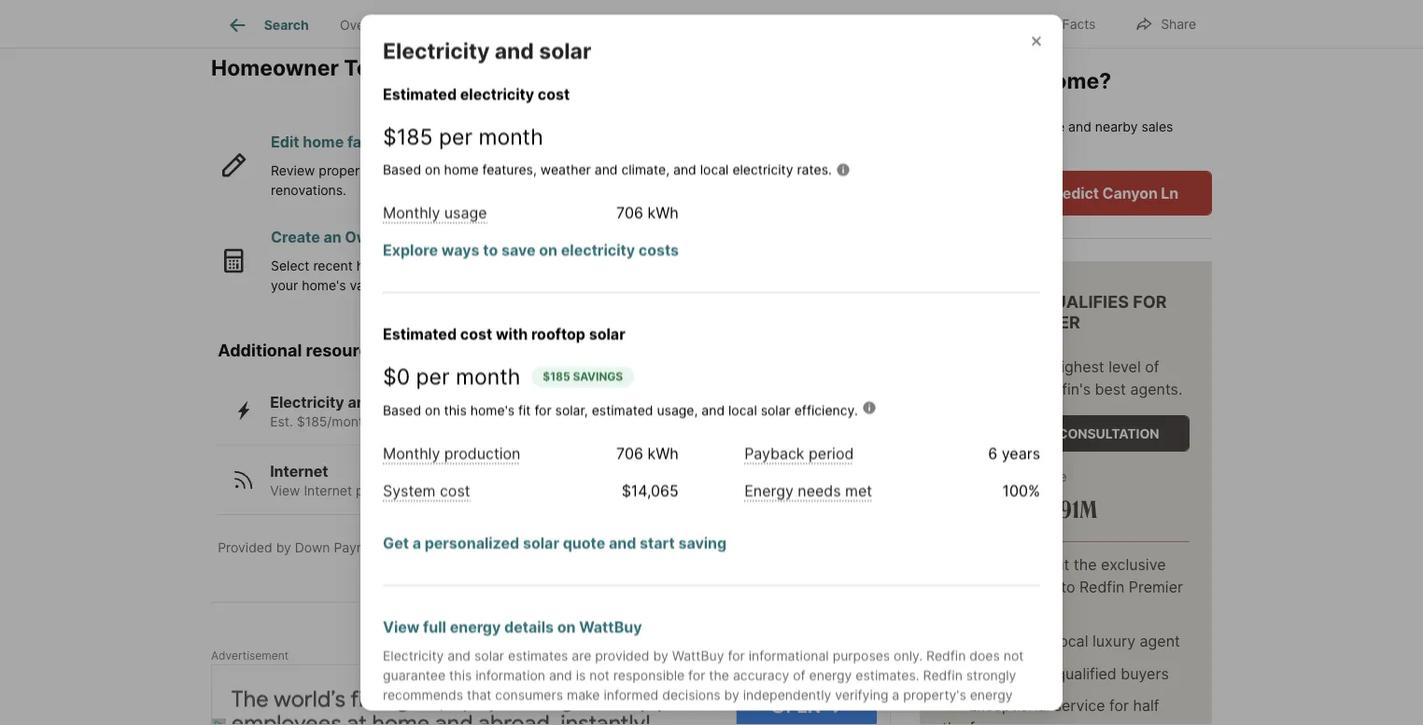 Task type: describe. For each thing, give the bounding box(es) containing it.
facts for edit facts
[[1063, 16, 1096, 32]]

and inside track this home's value and nearby sales activity
[[1069, 118, 1092, 134]]

is
[[920, 67, 938, 93]]

needs
[[798, 482, 841, 500]]

estimated cost with rooftop solar
[[383, 325, 626, 343]]

activity
[[920, 138, 965, 154]]

sales inside track this home's value and nearby sales activity
[[1142, 118, 1174, 134]]

work with a local luxury agent
[[969, 633, 1181, 651]]

strongly
[[967, 668, 1017, 684]]

2 horizontal spatial a
[[1043, 633, 1052, 651]]

usage
[[444, 204, 487, 222]]

this home qualifies for redfin premier
[[942, 291, 1167, 333]]

save inside electricity and solar 'dialog'
[[502, 241, 536, 259]]

your inside track your estimate and nearby sale activity.
[[649, 259, 676, 275]]

706 kwh for monthly usage
[[617, 204, 679, 222]]

redfin inside about the exclusive services offered to redfin premier customers.
[[1080, 578, 1125, 596]]

facts for public facts
[[739, 17, 772, 33]]

3747
[[995, 184, 1032, 202]]

and inside track your estimate and nearby sale activity.
[[737, 259, 760, 275]]

track for track your estimate and nearby sale activity.
[[611, 259, 645, 275]]

energy needs met link
[[745, 482, 873, 500]]

2 vertical spatial redfin
[[923, 668, 963, 684]]

home's inside electricity and solar 'dialog'
[[470, 403, 515, 418]]

0 vertical spatial your
[[988, 67, 1036, 93]]

electricity and solar dialog
[[361, 15, 1063, 726]]

per for $0
[[416, 363, 450, 390]]

service inside experience the highest level of service from redfin's best agents.
[[942, 380, 994, 398]]

tax
[[601, 17, 620, 33]]

0 vertical spatial internet
[[270, 463, 328, 482]]

$2.45m
[[942, 493, 1012, 524]]

track for track this home's value and nearby sales activity
[[920, 118, 954, 134]]

select recent home sales to estimate your home's value.
[[271, 259, 500, 294]]

1 vertical spatial by
[[653, 648, 669, 664]]

purposes
[[833, 648, 890, 664]]

1 horizontal spatial not
[[1004, 648, 1024, 664]]

energy needs met
[[745, 482, 873, 500]]

plans
[[356, 484, 389, 500]]

schedule
[[973, 426, 1043, 442]]

2 vertical spatial local
[[1056, 633, 1089, 651]]

ad
[[881, 654, 891, 664]]

favorite button
[[879, 4, 986, 43]]

public facts
[[697, 17, 772, 33]]

activity.
[[611, 279, 659, 294]]

monthly for monthly usage
[[383, 204, 440, 222]]

monthly production
[[383, 445, 521, 463]]

0 vertical spatial estimated
[[383, 85, 457, 103]]

1 owner from the left
[[345, 229, 394, 247]]

1 horizontal spatial electricity
[[561, 241, 635, 259]]

exceptional service for half the
[[942, 697, 1160, 726]]

home inside select recent home sales to estimate your home's value.
[[357, 259, 391, 275]]

premier
[[1129, 578, 1183, 596]]

share
[[1161, 16, 1197, 32]]

1 vertical spatial internet
[[304, 484, 352, 500]]

estimates.
[[856, 668, 920, 684]]

for inside internet view internet plans and providers available for this home
[[539, 484, 556, 500]]

years
[[1002, 445, 1041, 463]]

$185  savings
[[543, 370, 623, 383]]

and left the start
[[609, 534, 636, 553]]

edit facts button
[[994, 4, 1112, 43]]

and down property details
[[495, 37, 534, 63]]

this
[[942, 291, 982, 312]]

informed
[[604, 688, 659, 703]]

and up private.
[[595, 162, 618, 178]]

estimated for $2.45m
[[942, 469, 1004, 485]]

full
[[423, 618, 446, 637]]

about the exclusive services offered to redfin premier customers.
[[942, 556, 1183, 619]]

monthly for monthly production
[[383, 445, 440, 463]]

efficiency.
[[795, 403, 858, 418]]

0 horizontal spatial by
[[276, 541, 291, 556]]

update home photos or make them private.
[[611, 164, 830, 199]]

1 vertical spatial electricity
[[733, 162, 793, 178]]

system cost
[[383, 482, 470, 500]]

for up decisions
[[689, 668, 706, 684]]

home inside update home photos or make them private.
[[660, 164, 695, 180]]

to inside select recent home sales to estimate your home's value.
[[430, 259, 443, 275]]

is
[[576, 668, 586, 684]]

sale & tax history
[[559, 17, 666, 33]]

6 years
[[988, 445, 1041, 463]]

electricity for electricity and solar est. $185/month, save                  $185 with rooftop solar
[[270, 394, 344, 412]]

energy
[[745, 482, 794, 500]]

monthly production link
[[383, 445, 521, 463]]

get
[[383, 534, 409, 553]]

an
[[324, 229, 342, 247]]

0 vertical spatial local
[[700, 162, 729, 178]]

allconnect
[[542, 541, 610, 556]]

0 vertical spatial energy
[[450, 618, 501, 637]]

exceptional
[[969, 697, 1050, 715]]

for right fit
[[535, 403, 552, 418]]

explore ways to save on electricity costs
[[383, 241, 679, 259]]

home's inside track this home's value and nearby sales activity
[[984, 118, 1029, 134]]

0 horizontal spatial wattbuy
[[579, 618, 642, 637]]

706 for monthly usage
[[617, 204, 644, 222]]

per for $185
[[439, 123, 473, 149]]

0 vertical spatial a
[[413, 534, 421, 553]]

this right is
[[943, 67, 983, 93]]

save inside electricity and solar est. $185/month, save                  $185 with rooftop solar
[[379, 414, 407, 430]]

2 horizontal spatial with
[[1009, 633, 1039, 651]]

electricity for electricity and solar estimates are provided by wattbuy for informational purposes only. redfin does not guarantee this information and is not responsible for the accuracy of energy estimates. redfin strongly recommends that consumers make informed decisions by independently verifying a property's energy costs and usage.
[[383, 648, 444, 664]]

ad region
[[211, 666, 891, 726]]

the inside electricity and solar estimates are provided by wattbuy for informational purposes only. redfin does not guarantee this information and is not responsible for the accuracy of energy estimates. redfin strongly recommends that consumers make informed decisions by independently verifying a property's energy costs and usage.
[[709, 668, 730, 684]]

electricity and solar estimates are provided by wattbuy for informational purposes only. redfin does not guarantee this information and is not responsible for the accuracy of energy estimates. redfin strongly recommends that consumers make informed decisions by independently verifying a property's energy costs and usage.
[[383, 648, 1024, 723]]

home inside internet view internet plans and providers available for this home
[[586, 484, 620, 500]]

payback period link
[[745, 445, 854, 463]]

costs inside electricity and solar estimates are provided by wattbuy for informational purposes only. redfin does not guarantee this information and is not responsible for the accuracy of energy estimates. redfin strongly recommends that consumers make informed decisions by independently verifying a property's energy costs and usage.
[[383, 707, 416, 723]]

edit home facts link
[[271, 134, 384, 152]]

payback
[[745, 445, 805, 463]]

solar left quote
[[523, 534, 559, 553]]

home inside electricity and solar 'dialog'
[[444, 162, 479, 178]]

view for view owner dashboard
[[611, 229, 648, 247]]

advertisement
[[211, 650, 289, 664]]

based for based on this home's fit for solar, estimated usage, and local solar efficiency.
[[383, 403, 421, 418]]

$185 for $185  savings
[[543, 370, 570, 383]]

i own 3747 benedict canyon ln
[[953, 184, 1179, 202]]

edit facts
[[1036, 16, 1096, 32]]

1 vertical spatial local
[[729, 403, 757, 418]]

solar up payback
[[761, 403, 791, 418]]

home up property
[[303, 134, 344, 152]]

and up that at the bottom left of page
[[448, 648, 471, 664]]

electricity for electricity and solar
[[383, 37, 490, 63]]

and right 'wattbuy,'
[[515, 541, 539, 556]]

property's
[[903, 688, 967, 703]]

$185  per month
[[383, 123, 543, 149]]

and right usage,
[[702, 403, 725, 418]]

them
[[798, 164, 830, 180]]

system cost link
[[383, 482, 470, 500]]

based on this home's fit for solar, estimated usage, and local solar efficiency.
[[383, 403, 858, 418]]

on down weather at top
[[539, 241, 558, 259]]

provided
[[218, 541, 272, 556]]

favorite
[[921, 16, 970, 32]]

rooftop inside electricity and solar 'dialog'
[[531, 325, 586, 343]]

from
[[998, 380, 1031, 398]]

0 horizontal spatial not
[[590, 668, 610, 684]]

solar left solar,
[[524, 414, 554, 430]]

sales inside select recent home sales to estimate your home's value.
[[395, 259, 427, 275]]

responsible
[[614, 668, 685, 684]]

details inside electricity and solar 'dialog'
[[504, 618, 554, 637]]

homeowner
[[211, 55, 339, 81]]

$0
[[383, 363, 410, 390]]

edit home facts
[[271, 134, 384, 152]]

qualified
[[1057, 665, 1117, 683]]

100%
[[1003, 482, 1041, 500]]

solar up the savings
[[589, 325, 626, 343]]

estimate inside select recent home sales to estimate your home's value.
[[446, 259, 500, 275]]

get a personalized solar quote and start saving link
[[383, 534, 727, 553]]

dashboard
[[703, 229, 783, 247]]

estimated for rooftop
[[383, 325, 457, 343]]

based on home features, weather and climate, and local electricity rates.
[[383, 162, 832, 178]]

1 horizontal spatial energy
[[809, 668, 852, 684]]

create an owner estimate link
[[271, 229, 462, 247]]

exclusive
[[1101, 556, 1166, 574]]

2 owner from the left
[[651, 229, 700, 247]]

this inside electricity and solar estimates are provided by wattbuy for informational purposes only. redfin does not guarantee this information and is not responsible for the accuracy of energy estimates. redfin strongly recommends that consumers make informed decisions by independently verifying a property's energy costs and usage.
[[449, 668, 472, 684]]

2 horizontal spatial energy
[[970, 688, 1013, 703]]

tab list containing search
[[211, 0, 883, 48]]

monthly usage link
[[383, 204, 487, 222]]

2 vertical spatial by
[[724, 688, 740, 703]]

resources
[[306, 341, 388, 362]]

down
[[295, 541, 330, 556]]

agents.
[[1131, 380, 1183, 398]]

details inside tab
[[487, 17, 528, 33]]

on left add
[[425, 162, 441, 178]]

payment
[[334, 541, 388, 556]]

0 vertical spatial cost
[[538, 85, 570, 103]]

recommends
[[383, 688, 463, 703]]

kwh for monthly usage
[[648, 204, 679, 222]]

and down recommends
[[420, 707, 443, 723]]

met
[[845, 482, 873, 500]]

estimates
[[508, 648, 568, 664]]

for up accuracy
[[728, 648, 745, 664]]

provided
[[595, 648, 650, 664]]

homeowner tools
[[211, 55, 401, 81]]

estimated sale price $2.45m – $2.91m
[[942, 469, 1098, 524]]



Task type: locate. For each thing, give the bounding box(es) containing it.
create
[[271, 229, 320, 247]]

0 vertical spatial electricity
[[460, 85, 534, 103]]

per up add
[[439, 123, 473, 149]]

a right the get
[[413, 534, 421, 553]]

public facts tab
[[682, 3, 788, 48]]

costs up 'activity.'
[[639, 241, 679, 259]]

available
[[481, 484, 535, 500]]

0 vertical spatial 706 kwh
[[617, 204, 679, 222]]

1 vertical spatial per
[[416, 363, 450, 390]]

1 vertical spatial sale
[[1008, 469, 1033, 485]]

1 horizontal spatial costs
[[639, 241, 679, 259]]

informational
[[749, 648, 829, 664]]

0 horizontal spatial with
[[445, 414, 471, 430]]

for right available
[[539, 484, 556, 500]]

1 vertical spatial 706 kwh
[[617, 445, 679, 463]]

facts inside button
[[1063, 16, 1096, 32]]

1 vertical spatial estimated
[[383, 325, 457, 343]]

0 horizontal spatial view
[[270, 484, 300, 500]]

this inside internet view internet plans and providers available for this home
[[559, 484, 582, 500]]

customers.
[[942, 600, 1021, 619]]

0 vertical spatial edit
[[1036, 16, 1059, 32]]

make right or
[[761, 164, 794, 180]]

nearby inside track your estimate and nearby sale activity.
[[764, 259, 806, 275]]

0 horizontal spatial a
[[413, 534, 421, 553]]

and left photos
[[673, 162, 697, 178]]

edit for edit facts
[[1036, 16, 1059, 32]]

recent
[[313, 259, 353, 275]]

the inside experience the highest level of service from redfin's best agents.
[[1025, 358, 1048, 376]]

period
[[809, 445, 854, 463]]

schedule a consultation
[[973, 426, 1160, 442]]

schools tab
[[788, 3, 868, 48]]

2 vertical spatial cost
[[440, 482, 470, 500]]

electricity up "guarantee"
[[383, 648, 444, 664]]

this down $0  per month
[[444, 403, 467, 418]]

1 kwh from the top
[[648, 204, 679, 222]]

1 horizontal spatial your
[[649, 259, 676, 275]]

0 horizontal spatial electricity
[[460, 85, 534, 103]]

overview tab
[[324, 3, 414, 48]]

estimate down estimate
[[446, 259, 500, 275]]

with inside electricity and solar 'dialog'
[[496, 325, 528, 343]]

1 vertical spatial cost
[[460, 325, 492, 343]]

review property details and add renovations.
[[271, 164, 471, 199]]

1 vertical spatial wattbuy
[[672, 648, 724, 664]]

rooftop up production
[[475, 414, 520, 430]]

1 vertical spatial a
[[1043, 633, 1052, 651]]

not right is
[[590, 668, 610, 684]]

benedict
[[1035, 184, 1099, 202]]

per right the $0
[[416, 363, 450, 390]]

and left add
[[420, 164, 444, 180]]

features,
[[482, 162, 537, 178]]

by down accuracy
[[724, 688, 740, 703]]

0 horizontal spatial owner
[[345, 229, 394, 247]]

0 vertical spatial save
[[502, 241, 536, 259]]

search
[[264, 17, 309, 33]]

consumers
[[495, 688, 563, 703]]

2 vertical spatial home's
[[470, 403, 515, 418]]

service inside exceptional service for half the
[[1054, 697, 1106, 715]]

with inside electricity and solar est. $185/month, save                  $185 with rooftop solar
[[445, 414, 471, 430]]

service down experience
[[942, 380, 994, 398]]

0 vertical spatial based
[[383, 162, 421, 178]]

your up value
[[988, 67, 1036, 93]]

this
[[943, 67, 983, 93], [958, 118, 981, 134], [444, 403, 467, 418], [559, 484, 582, 500], [449, 668, 472, 684]]

a up the more
[[1043, 633, 1052, 651]]

view inside internet view internet plans and providers available for this home
[[270, 484, 300, 500]]

solar,
[[555, 403, 588, 418]]

the down property's
[[942, 719, 966, 726]]

view for view full energy details on wattbuy
[[383, 618, 420, 637]]

owner up track your estimate and nearby sale activity.
[[651, 229, 700, 247]]

reach more qualified buyers
[[969, 665, 1169, 683]]

this up quote
[[559, 484, 582, 500]]

2 based from the top
[[383, 403, 421, 418]]

a
[[1046, 426, 1055, 442]]

$185 up monthly production link on the bottom
[[411, 414, 441, 430]]

estimate inside track your estimate and nearby sale activity.
[[680, 259, 733, 275]]

cost
[[538, 85, 570, 103], [460, 325, 492, 343], [440, 482, 470, 500]]

redfin right 'only.'
[[927, 648, 966, 664]]

for
[[1133, 291, 1167, 312]]

0 vertical spatial per
[[439, 123, 473, 149]]

best
[[1095, 380, 1126, 398]]

information
[[476, 668, 546, 684]]

0 vertical spatial of
[[1145, 358, 1160, 376]]

1 horizontal spatial wattbuy
[[672, 648, 724, 664]]

2 horizontal spatial by
[[724, 688, 740, 703]]

of down informational
[[793, 668, 806, 684]]

2 vertical spatial $185
[[411, 414, 441, 430]]

for inside exceptional service for half the
[[1110, 697, 1129, 715]]

sale inside estimated sale price $2.45m – $2.91m
[[1008, 469, 1033, 485]]

sales
[[1142, 118, 1174, 134], [395, 259, 427, 275]]

2 706 from the top
[[617, 445, 644, 463]]

with
[[496, 325, 528, 343], [445, 414, 471, 430], [1009, 633, 1039, 651]]

your down select
[[271, 279, 298, 294]]

track
[[920, 118, 954, 134], [611, 259, 645, 275]]

internet
[[270, 463, 328, 482], [304, 484, 352, 500]]

consultation
[[1058, 426, 1160, 442]]

with up $0  per month
[[496, 325, 528, 343]]

cost for system cost
[[440, 482, 470, 500]]

month for $185  per month
[[479, 123, 543, 149]]

monthly up system
[[383, 445, 440, 463]]

electricity up est.
[[270, 394, 344, 412]]

and right value
[[1069, 118, 1092, 134]]

0 horizontal spatial track
[[611, 259, 645, 275]]

0 horizontal spatial costs
[[383, 707, 416, 723]]

and right plans
[[393, 484, 416, 500]]

electricity
[[383, 37, 490, 63], [270, 394, 344, 412], [383, 648, 444, 664]]

electricity down electricity and solar
[[460, 85, 534, 103]]

0 vertical spatial kwh
[[648, 204, 679, 222]]

i
[[953, 184, 958, 202]]

solar down sale
[[539, 37, 592, 63]]

your
[[988, 67, 1036, 93], [649, 259, 676, 275], [271, 279, 298, 294]]

redfin down the exclusive
[[1080, 578, 1125, 596]]

your inside select recent home sales to estimate your home's value.
[[271, 279, 298, 294]]

0 horizontal spatial service
[[942, 380, 994, 398]]

redfin
[[1080, 578, 1125, 596], [927, 648, 966, 664], [923, 668, 963, 684]]

2 horizontal spatial electricity
[[733, 162, 793, 178]]

sale inside track your estimate and nearby sale activity.
[[810, 259, 835, 275]]

2 vertical spatial with
[[1009, 633, 1039, 651]]

share button
[[1119, 4, 1212, 43]]

own
[[961, 184, 992, 202]]

edit inside button
[[1036, 16, 1059, 32]]

estimated inside estimated sale price $2.45m – $2.91m
[[942, 469, 1004, 485]]

1 horizontal spatial sale
[[1008, 469, 1033, 485]]

level
[[1109, 358, 1141, 376]]

2 vertical spatial details
[[504, 618, 554, 637]]

and inside internet view internet plans and providers available for this home
[[393, 484, 416, 500]]

0 vertical spatial sale
[[810, 259, 835, 275]]

owner right an
[[345, 229, 394, 247]]

0 horizontal spatial facts
[[739, 17, 772, 33]]

1 vertical spatial track
[[611, 259, 645, 275]]

a down estimates.
[[892, 688, 900, 703]]

property details
[[429, 17, 528, 33]]

estimated up the $0
[[383, 325, 457, 343]]

update
[[611, 164, 656, 180]]

cost down sale
[[538, 85, 570, 103]]

i own 3747 benedict canyon ln button
[[920, 171, 1212, 216]]

1 horizontal spatial estimate
[[680, 259, 733, 275]]

a
[[413, 534, 421, 553], [1043, 633, 1052, 651], [892, 688, 900, 703]]

0 vertical spatial month
[[479, 123, 543, 149]]

based for based on home features, weather and climate, and local electricity rates.
[[383, 162, 421, 178]]

electricity
[[460, 85, 534, 103], [733, 162, 793, 178], [561, 241, 635, 259]]

$185/month,
[[297, 414, 375, 430]]

the inside about the exclusive services offered to redfin premier customers.
[[1074, 556, 1097, 574]]

explore
[[383, 241, 438, 259]]

with up monthly production
[[445, 414, 471, 430]]

1 horizontal spatial save
[[502, 241, 536, 259]]

$185 for $185  per month
[[383, 123, 433, 149]]

0 vertical spatial 706
[[617, 204, 644, 222]]

is this your home?
[[920, 67, 1112, 93]]

and inside electricity and solar est. $185/month, save                  $185 with rooftop solar
[[348, 394, 375, 412]]

redfin's
[[1035, 380, 1091, 398]]

the inside exceptional service for half the
[[942, 719, 966, 726]]

cost down monthly production
[[440, 482, 470, 500]]

and inside review property details and add renovations.
[[420, 164, 444, 180]]

1 monthly from the top
[[383, 204, 440, 222]]

by left down
[[276, 541, 291, 556]]

public
[[697, 17, 735, 33]]

1 vertical spatial redfin
[[927, 648, 966, 664]]

home's
[[984, 118, 1029, 134], [302, 279, 346, 294], [470, 403, 515, 418]]

1 706 from the top
[[617, 204, 644, 222]]

about
[[1029, 556, 1070, 574]]

estimated
[[592, 403, 653, 418]]

1 vertical spatial edit
[[271, 134, 299, 152]]

details inside review property details and add renovations.
[[376, 164, 417, 180]]

1 horizontal spatial track
[[920, 118, 954, 134]]

and left is
[[549, 668, 572, 684]]

6
[[988, 445, 998, 463]]

electricity up 'activity.'
[[561, 241, 635, 259]]

2 horizontal spatial view
[[611, 229, 648, 247]]

solar down the $0
[[379, 394, 415, 412]]

1 vertical spatial with
[[445, 414, 471, 430]]

details down 'facts'
[[376, 164, 417, 180]]

track up activity
[[920, 118, 954, 134]]

1 vertical spatial monthly
[[383, 445, 440, 463]]

0 horizontal spatial nearby
[[764, 259, 806, 275]]

costs down recommends
[[383, 707, 416, 723]]

save right ways
[[502, 241, 536, 259]]

2 horizontal spatial home's
[[984, 118, 1029, 134]]

1 vertical spatial $185
[[543, 370, 570, 383]]

cost up $0  per month
[[460, 325, 492, 343]]

0 vertical spatial by
[[276, 541, 291, 556]]

month
[[479, 123, 543, 149], [456, 363, 521, 390]]

this up that at the bottom left of page
[[449, 668, 472, 684]]

solar
[[539, 37, 592, 63], [589, 325, 626, 343], [379, 394, 415, 412], [761, 403, 791, 418], [524, 414, 554, 430], [523, 534, 559, 553], [474, 648, 504, 664]]

agent
[[1140, 633, 1181, 651]]

facts up home?
[[1063, 16, 1096, 32]]

0 horizontal spatial energy
[[450, 618, 501, 637]]

and up $185/month,
[[348, 394, 375, 412]]

energy down 'strongly'
[[970, 688, 1013, 703]]

2 monthly from the top
[[383, 445, 440, 463]]

$2.91m
[[1031, 493, 1098, 524]]

0 vertical spatial redfin
[[1080, 578, 1125, 596]]

solar inside electricity and solar estimates are provided by wattbuy for informational purposes only. redfin does not guarantee this information and is not responsible for the accuracy of energy estimates. redfin strongly recommends that consumers make informed decisions by independently verifying a property's energy costs and usage.
[[474, 648, 504, 664]]

wattbuy up decisions
[[672, 648, 724, 664]]

electricity and solar element
[[383, 15, 614, 64]]

$14,065
[[622, 482, 679, 500]]

cost for estimated cost with rooftop solar
[[460, 325, 492, 343]]

1 vertical spatial service
[[1054, 697, 1106, 715]]

facts
[[1063, 16, 1096, 32], [739, 17, 772, 33]]

home left photos
[[660, 164, 695, 180]]

kwh for monthly production
[[648, 445, 679, 463]]

make down is
[[567, 688, 600, 703]]

$185 inside electricity and solar est. $185/month, save                  $185 with rooftop solar
[[411, 414, 441, 430]]

internet left plans
[[304, 484, 352, 500]]

0 vertical spatial electricity
[[383, 37, 490, 63]]

view inside electricity and solar 'dialog'
[[383, 618, 420, 637]]

local up payback
[[729, 403, 757, 418]]

wattbuy
[[579, 618, 642, 637], [672, 648, 724, 664]]

0 vertical spatial view
[[611, 229, 648, 247]]

0 horizontal spatial of
[[793, 668, 806, 684]]

home up value.
[[357, 259, 391, 275]]

1 vertical spatial based
[[383, 403, 421, 418]]

electricity left them
[[733, 162, 793, 178]]

by
[[276, 541, 291, 556], [653, 648, 669, 664], [724, 688, 740, 703]]

only.
[[894, 648, 923, 664]]

saving
[[679, 534, 727, 553]]

edit for edit home facts
[[271, 134, 299, 152]]

0 vertical spatial home's
[[984, 118, 1029, 134]]

sale & tax history tab
[[543, 3, 682, 48]]

1 vertical spatial view
[[270, 484, 300, 500]]

redfin up property's
[[923, 668, 963, 684]]

facts right public
[[739, 17, 772, 33]]

the right about
[[1074, 556, 1097, 574]]

based down 'facts'
[[383, 162, 421, 178]]

706 for monthly production
[[617, 445, 644, 463]]

renovations.
[[271, 183, 347, 199]]

track inside track this home's value and nearby sales activity
[[920, 118, 954, 134]]

nearby down dashboard
[[764, 259, 806, 275]]

the up from
[[1025, 358, 1048, 376]]

make inside electricity and solar estimates are provided by wattbuy for informational purposes only. redfin does not guarantee this information and is not responsible for the accuracy of energy estimates. redfin strongly recommends that consumers make informed decisions by independently verifying a property's energy costs and usage.
[[567, 688, 600, 703]]

personalized
[[425, 534, 520, 553]]

1 vertical spatial make
[[567, 688, 600, 703]]

0 horizontal spatial rooftop
[[475, 414, 520, 430]]

home's left value
[[984, 118, 1029, 134]]

the up decisions
[[709, 668, 730, 684]]

1 horizontal spatial sales
[[1142, 118, 1174, 134]]

energy
[[450, 618, 501, 637], [809, 668, 852, 684], [970, 688, 1013, 703]]

property details tab
[[414, 3, 543, 48]]

track your estimate and nearby sale activity.
[[611, 259, 835, 294]]

to inside electricity and solar 'dialog'
[[483, 241, 498, 259]]

home
[[303, 134, 344, 152], [444, 162, 479, 178], [660, 164, 695, 180], [357, 259, 391, 275], [586, 484, 620, 500]]

1 vertical spatial save
[[379, 414, 407, 430]]

on down $0  per month
[[425, 403, 441, 418]]

706 down private.
[[617, 204, 644, 222]]

save down the $0
[[379, 414, 407, 430]]

month up features,
[[479, 123, 543, 149]]

0 horizontal spatial make
[[567, 688, 600, 703]]

owner
[[345, 229, 394, 247], [651, 229, 700, 247]]

0 horizontal spatial home's
[[302, 279, 346, 294]]

1 horizontal spatial to
[[483, 241, 498, 259]]

2 vertical spatial electricity
[[383, 648, 444, 664]]

sales down estimate
[[395, 259, 427, 275]]

independently
[[743, 688, 832, 703]]

to down estimate
[[430, 259, 443, 275]]

1 vertical spatial nearby
[[764, 259, 806, 275]]

a inside electricity and solar estimates are provided by wattbuy for informational purposes only. redfin does not guarantee this information and is not responsible for the accuracy of energy estimates. redfin strongly recommends that consumers make informed decisions by independently verifying a property's energy costs and usage.
[[892, 688, 900, 703]]

facts inside tab
[[739, 17, 772, 33]]

$185 up solar,
[[543, 370, 570, 383]]

0 vertical spatial costs
[[639, 241, 679, 259]]

2 vertical spatial your
[[271, 279, 298, 294]]

tab list
[[211, 0, 883, 48]]

0 horizontal spatial sales
[[395, 259, 427, 275]]

month for $0  per month
[[456, 363, 521, 390]]

706 kwh for monthly production
[[617, 445, 679, 463]]

energy right full
[[450, 618, 501, 637]]

does
[[970, 648, 1000, 664]]

electricity and solar
[[383, 37, 592, 63]]

on up the are
[[557, 618, 576, 637]]

energy down purposes in the bottom right of the page
[[809, 668, 852, 684]]

1 horizontal spatial service
[[1054, 697, 1106, 715]]

1 vertical spatial rooftop
[[475, 414, 520, 430]]

facts
[[347, 134, 384, 152]]

0 horizontal spatial estimate
[[446, 259, 500, 275]]

1 706 kwh from the top
[[617, 204, 679, 222]]

monthly
[[383, 204, 440, 222], [383, 445, 440, 463]]

0 horizontal spatial to
[[430, 259, 443, 275]]

1 vertical spatial electricity
[[270, 394, 344, 412]]

1 horizontal spatial a
[[892, 688, 900, 703]]

sales up ln
[[1142, 118, 1174, 134]]

review
[[271, 164, 315, 180]]

2 kwh from the top
[[648, 445, 679, 463]]

solar up the information
[[474, 648, 504, 664]]

savings
[[573, 370, 623, 383]]

1 vertical spatial of
[[793, 668, 806, 684]]

tools
[[344, 55, 401, 81]]

electricity inside electricity and solar est. $185/month, save                  $185 with rooftop solar
[[270, 394, 344, 412]]

0 vertical spatial details
[[487, 17, 528, 33]]

electricity inside electricity and solar estimates are provided by wattbuy for informational purposes only. redfin does not guarantee this information and is not responsible for the accuracy of energy estimates. redfin strongly recommends that consumers make informed decisions by independently verifying a property's energy costs and usage.
[[383, 648, 444, 664]]

–
[[1017, 493, 1026, 524]]

based down the $0
[[383, 403, 421, 418]]

wattbuy inside electricity and solar estimates are provided by wattbuy for informational purposes only. redfin does not guarantee this information and is not responsible for the accuracy of energy estimates. redfin strongly recommends that consumers make informed decisions by independently verifying a property's energy costs and usage.
[[672, 648, 724, 664]]

per
[[439, 123, 473, 149], [416, 363, 450, 390]]

local left or
[[700, 162, 729, 178]]

highest
[[1052, 358, 1105, 376]]

$185 up review property details and add renovations.
[[383, 123, 433, 149]]

view left full
[[383, 618, 420, 637]]

your up 'activity.'
[[649, 259, 676, 275]]

accuracy
[[733, 668, 790, 684]]

kwh down private.
[[648, 204, 679, 222]]

ln
[[1161, 184, 1179, 202]]

nearby inside track this home's value and nearby sales activity
[[1095, 118, 1138, 134]]

of inside experience the highest level of service from redfin's best agents.
[[1145, 358, 1160, 376]]

0 vertical spatial sales
[[1142, 118, 1174, 134]]

track inside track your estimate and nearby sale activity.
[[611, 259, 645, 275]]

estimated down tools
[[383, 85, 457, 103]]

2 vertical spatial estimated
[[942, 469, 1004, 485]]

1 based from the top
[[383, 162, 421, 178]]

start
[[640, 534, 675, 553]]

electricity down the property at the top of page
[[383, 37, 490, 63]]

rooftop up $185  savings
[[531, 325, 586, 343]]

make inside update home photos or make them private.
[[761, 164, 794, 180]]

1 vertical spatial 706
[[617, 445, 644, 463]]

this inside track this home's value and nearby sales activity
[[958, 118, 981, 134]]

2 706 kwh from the top
[[617, 445, 679, 463]]

2 vertical spatial a
[[892, 688, 900, 703]]

track this home's value and nearby sales activity
[[920, 118, 1174, 154]]

service
[[942, 380, 994, 398], [1054, 697, 1106, 715]]

that
[[467, 688, 492, 703]]

2 estimate from the left
[[680, 259, 733, 275]]

of inside electricity and solar estimates are provided by wattbuy for informational purposes only. redfin does not guarantee this information and is not responsible for the accuracy of energy estimates. redfin strongly recommends that consumers make informed decisions by independently verifying a property's energy costs and usage.
[[793, 668, 806, 684]]

to inside about the exclusive services offered to redfin premier customers.
[[1061, 578, 1076, 596]]

estimate
[[446, 259, 500, 275], [680, 259, 733, 275]]

1 vertical spatial your
[[649, 259, 676, 275]]

1 horizontal spatial view
[[383, 618, 420, 637]]

to right ways
[[483, 241, 498, 259]]

rooftop inside electricity and solar est. $185/month, save                  $185 with rooftop solar
[[475, 414, 520, 430]]

home's inside select recent home sales to estimate your home's value.
[[302, 279, 346, 294]]

provided by down payment resource, wattbuy, and allconnect
[[218, 541, 610, 556]]

1 estimate from the left
[[446, 259, 500, 275]]



Task type: vqa. For each thing, say whether or not it's contained in the screenshot.
5 /10 to the top
no



